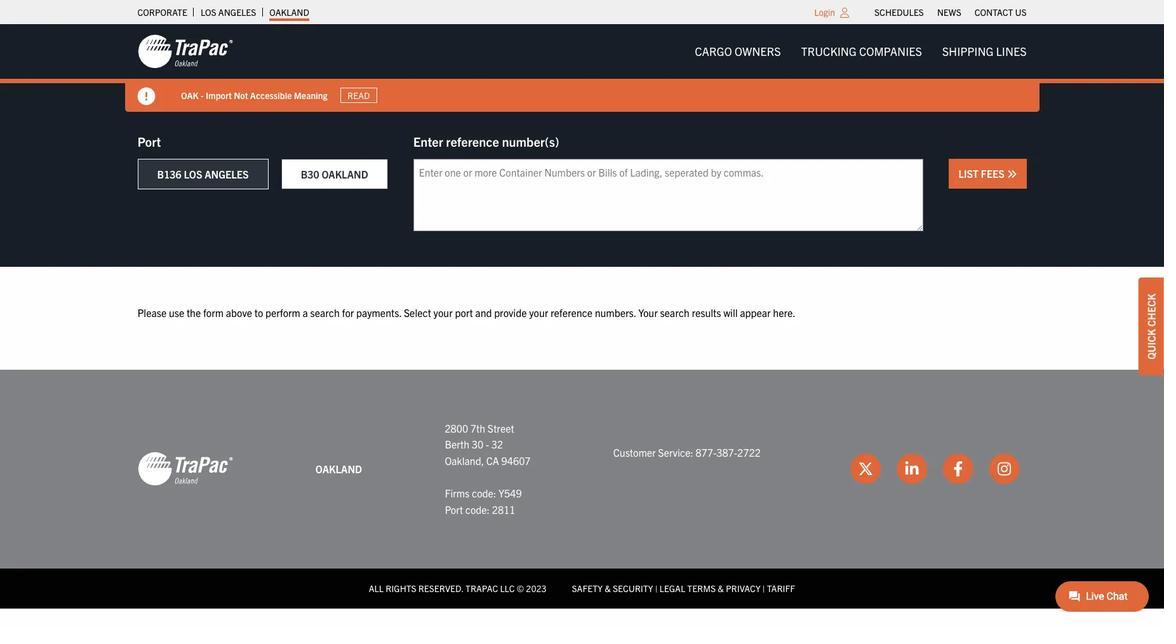 Task type: vqa. For each thing, say whether or not it's contained in the screenshot.
type to the bottom
no



Task type: describe. For each thing, give the bounding box(es) containing it.
read link
[[340, 88, 377, 103]]

1 & from the left
[[605, 583, 611, 594]]

legal
[[660, 583, 686, 594]]

shipping lines
[[943, 44, 1027, 58]]

1 oakland image from the top
[[138, 34, 233, 69]]

list
[[959, 167, 979, 180]]

2 search from the left
[[660, 306, 690, 319]]

form
[[203, 306, 224, 319]]

llc
[[500, 583, 515, 594]]

2 | from the left
[[763, 583, 765, 594]]

enter reference number(s)
[[413, 133, 560, 149]]

legal terms & privacy link
[[660, 583, 761, 594]]

check
[[1146, 293, 1158, 326]]

2800
[[445, 422, 468, 434]]

1 | from the left
[[655, 583, 658, 594]]

results
[[692, 306, 721, 319]]

for
[[342, 306, 354, 319]]

- inside 2800 7th street berth 30 - 32 oakland, ca 94607
[[486, 438, 489, 451]]

1 vertical spatial code:
[[466, 503, 490, 516]]

news link
[[938, 3, 962, 21]]

not
[[234, 89, 248, 101]]

1 vertical spatial los
[[184, 168, 202, 180]]

y549
[[499, 487, 522, 499]]

cargo owners
[[695, 44, 781, 58]]

lines
[[997, 44, 1027, 58]]

light image
[[841, 8, 850, 18]]

quick
[[1146, 329, 1158, 359]]

contact
[[975, 6, 1014, 18]]

b136
[[157, 168, 182, 180]]

safety & security link
[[572, 583, 653, 594]]

oakland inside footer
[[316, 462, 362, 475]]

payments.
[[356, 306, 402, 319]]

appear
[[740, 306, 771, 319]]

and
[[475, 306, 492, 319]]

0 horizontal spatial reference
[[446, 133, 499, 149]]

2800 7th street berth 30 - 32 oakland, ca 94607
[[445, 422, 531, 467]]

1 vertical spatial oakland
[[322, 168, 368, 180]]

corporate
[[138, 6, 187, 18]]

Enter reference number(s) text field
[[413, 159, 924, 231]]

tariff
[[767, 583, 796, 594]]

1 search from the left
[[310, 306, 340, 319]]

solid image
[[138, 88, 155, 105]]

0 vertical spatial -
[[200, 89, 203, 101]]

safety
[[572, 583, 603, 594]]

banner containing cargo owners
[[0, 24, 1165, 112]]

login link
[[815, 6, 836, 18]]

corporate link
[[138, 3, 187, 21]]

0 horizontal spatial port
[[138, 133, 161, 149]]

here.
[[773, 306, 796, 319]]

contact us link
[[975, 3, 1027, 21]]

menu bar containing schedules
[[868, 3, 1034, 21]]

30
[[472, 438, 484, 451]]

numbers.
[[595, 306, 636, 319]]

list fees button
[[949, 159, 1027, 189]]

shipping
[[943, 44, 994, 58]]

0 vertical spatial oakland
[[270, 6, 309, 18]]

cargo owners link
[[685, 39, 791, 64]]

read
[[347, 90, 370, 101]]

877-
[[696, 446, 717, 459]]

customer
[[614, 446, 656, 459]]

above
[[226, 306, 252, 319]]

trucking
[[802, 44, 857, 58]]

reserved.
[[419, 583, 464, 594]]

schedules link
[[875, 3, 924, 21]]

solid image
[[1007, 169, 1018, 179]]

to
[[255, 306, 263, 319]]

2 oakland image from the top
[[138, 451, 233, 487]]

please use the form above to perform a search for payments. select your port and provide your reference numbers. your search results will appear here.
[[138, 306, 796, 319]]

0 vertical spatial code:
[[472, 487, 496, 499]]

safety & security | legal terms & privacy | tariff
[[572, 583, 796, 594]]

trucking companies
[[802, 44, 922, 58]]

meaning
[[294, 89, 327, 101]]

street
[[488, 422, 514, 434]]

quick check link
[[1139, 277, 1165, 375]]



Task type: locate. For each thing, give the bounding box(es) containing it.
0 vertical spatial oakland image
[[138, 34, 233, 69]]

number(s)
[[502, 133, 560, 149]]

your right 'provide'
[[529, 306, 548, 319]]

port
[[138, 133, 161, 149], [445, 503, 463, 516]]

reference
[[446, 133, 499, 149], [551, 306, 593, 319]]

los angeles
[[201, 6, 256, 18]]

import
[[205, 89, 232, 101]]

please
[[138, 306, 167, 319]]

a
[[303, 306, 308, 319]]

list fees
[[959, 167, 1007, 180]]

0 vertical spatial angeles
[[218, 6, 256, 18]]

code: down firms
[[466, 503, 490, 516]]

oakland,
[[445, 454, 484, 467]]

angeles
[[218, 6, 256, 18], [205, 168, 249, 180]]

all
[[369, 583, 384, 594]]

schedules
[[875, 6, 924, 18]]

0 horizontal spatial search
[[310, 306, 340, 319]]

us
[[1016, 6, 1027, 18]]

news
[[938, 6, 962, 18]]

menu bar up shipping on the right of the page
[[868, 3, 1034, 21]]

0 vertical spatial los
[[201, 6, 216, 18]]

firms
[[445, 487, 470, 499]]

&
[[605, 583, 611, 594], [718, 583, 724, 594]]

cargo
[[695, 44, 732, 58]]

banner
[[0, 24, 1165, 112]]

perform
[[266, 306, 300, 319]]

footer
[[0, 370, 1165, 608]]

privacy
[[726, 583, 761, 594]]

0 horizontal spatial |
[[655, 583, 658, 594]]

menu bar inside banner
[[685, 39, 1037, 64]]

menu bar
[[868, 3, 1034, 21], [685, 39, 1037, 64]]

1 vertical spatial angeles
[[205, 168, 249, 180]]

quick check
[[1146, 293, 1158, 359]]

2 & from the left
[[718, 583, 724, 594]]

menu bar down light icon
[[685, 39, 1037, 64]]

login
[[815, 6, 836, 18]]

code: up 2811
[[472, 487, 496, 499]]

1 your from the left
[[434, 306, 453, 319]]

tariff link
[[767, 583, 796, 594]]

menu bar containing cargo owners
[[685, 39, 1037, 64]]

32
[[492, 438, 503, 451]]

los right corporate
[[201, 6, 216, 18]]

search right a on the left
[[310, 306, 340, 319]]

berth
[[445, 438, 470, 451]]

owners
[[735, 44, 781, 58]]

2 vertical spatial oakland
[[316, 462, 362, 475]]

rights
[[386, 583, 416, 594]]

angeles left oakland link
[[218, 6, 256, 18]]

1 vertical spatial port
[[445, 503, 463, 516]]

1 horizontal spatial port
[[445, 503, 463, 516]]

2023
[[526, 583, 547, 594]]

- right 30
[[486, 438, 489, 451]]

1 vertical spatial menu bar
[[685, 39, 1037, 64]]

search right your
[[660, 306, 690, 319]]

reference right enter at the left of page
[[446, 133, 499, 149]]

fees
[[981, 167, 1005, 180]]

oakland image
[[138, 34, 233, 69], [138, 451, 233, 487]]

trapac
[[466, 583, 498, 594]]

companies
[[860, 44, 922, 58]]

provide
[[494, 306, 527, 319]]

reference left numbers.
[[551, 306, 593, 319]]

1 horizontal spatial reference
[[551, 306, 593, 319]]

terms
[[688, 583, 716, 594]]

- right oak
[[200, 89, 203, 101]]

oak - import not accessible meaning
[[181, 89, 327, 101]]

0 horizontal spatial &
[[605, 583, 611, 594]]

los right "b136"
[[184, 168, 202, 180]]

contact us
[[975, 6, 1027, 18]]

will
[[724, 306, 738, 319]]

firms code:  y549 port code:  2811
[[445, 487, 522, 516]]

the
[[187, 306, 201, 319]]

b30
[[301, 168, 319, 180]]

0 horizontal spatial -
[[200, 89, 203, 101]]

©
[[517, 583, 524, 594]]

2 your from the left
[[529, 306, 548, 319]]

2722
[[738, 446, 761, 459]]

enter
[[413, 133, 443, 149]]

b30 oakland
[[301, 168, 368, 180]]

security
[[613, 583, 653, 594]]

1 horizontal spatial &
[[718, 583, 724, 594]]

& right safety
[[605, 583, 611, 594]]

0 vertical spatial port
[[138, 133, 161, 149]]

7th
[[471, 422, 485, 434]]

1 horizontal spatial |
[[763, 583, 765, 594]]

ca
[[487, 454, 499, 467]]

your left port
[[434, 306, 453, 319]]

customer service: 877-387-2722
[[614, 446, 761, 459]]

use
[[169, 306, 184, 319]]

94607
[[502, 454, 531, 467]]

port
[[455, 306, 473, 319]]

your
[[639, 306, 658, 319]]

| left 'legal'
[[655, 583, 658, 594]]

1 horizontal spatial -
[[486, 438, 489, 451]]

port inside firms code:  y549 port code:  2811
[[445, 503, 463, 516]]

0 vertical spatial reference
[[446, 133, 499, 149]]

oakland link
[[270, 3, 309, 21]]

2811
[[492, 503, 516, 516]]

0 vertical spatial menu bar
[[868, 3, 1034, 21]]

-
[[200, 89, 203, 101], [486, 438, 489, 451]]

footer containing 2800 7th street
[[0, 370, 1165, 608]]

1 vertical spatial oakland image
[[138, 451, 233, 487]]

all rights reserved. trapac llc © 2023
[[369, 583, 547, 594]]

387-
[[717, 446, 738, 459]]

b136 los angeles
[[157, 168, 249, 180]]

1 horizontal spatial search
[[660, 306, 690, 319]]

1 vertical spatial -
[[486, 438, 489, 451]]

1 vertical spatial reference
[[551, 306, 593, 319]]

service:
[[658, 446, 694, 459]]

port down firms
[[445, 503, 463, 516]]

angeles right "b136"
[[205, 168, 249, 180]]

& right terms
[[718, 583, 724, 594]]

| left tariff
[[763, 583, 765, 594]]

select
[[404, 306, 431, 319]]

accessible
[[250, 89, 292, 101]]

trucking companies link
[[791, 39, 933, 64]]

0 horizontal spatial your
[[434, 306, 453, 319]]

los angeles link
[[201, 3, 256, 21]]

shipping lines link
[[933, 39, 1037, 64]]

1 horizontal spatial your
[[529, 306, 548, 319]]

|
[[655, 583, 658, 594], [763, 583, 765, 594]]

port up "b136"
[[138, 133, 161, 149]]



